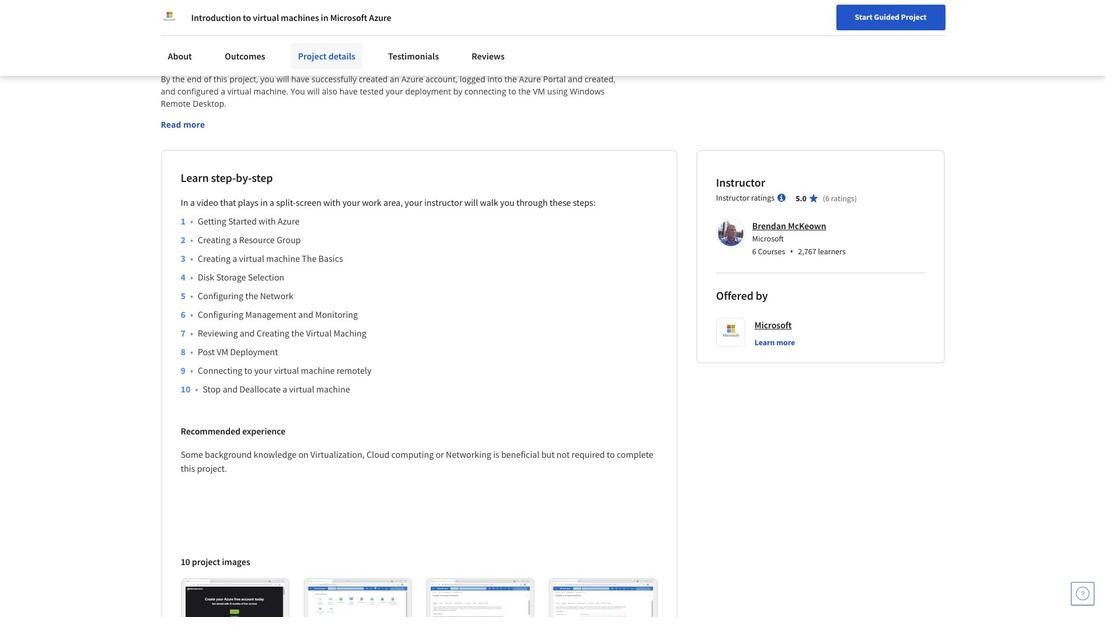 Task type: vqa. For each thing, say whether or not it's contained in the screenshot.
'•' for • Getting Started with Azure
yes



Task type: locate. For each thing, give the bounding box(es) containing it.
1 vertical spatial more
[[777, 337, 795, 348]]

machine down "group" at top
[[266, 253, 300, 264]]

background
[[205, 449, 252, 461]]

0 horizontal spatial in
[[260, 197, 268, 208]]

guided up the project,
[[235, 38, 285, 59]]

0 horizontal spatial will
[[277, 74, 289, 85]]

to
[[243, 12, 251, 23], [508, 86, 516, 97], [244, 365, 252, 377], [607, 449, 615, 461]]

4 click to expand item image from the left
[[554, 580, 653, 618]]

started
[[228, 215, 257, 227]]

0 horizontal spatial vm
[[217, 346, 228, 358]]

by the end of this project, you will have successfully created an azure account, logged into the azure portal and created, and configured a virtual machine. you will also have tested your deployment by connecting to the vm using windows remote desktop.
[[161, 74, 618, 109]]

management
[[245, 309, 297, 320]]

a up • disk storage selection
[[233, 253, 237, 264]]

the right into
[[505, 74, 517, 85]]

machine down remotely
[[316, 384, 350, 395]]

project
[[192, 556, 220, 568]]

images
[[222, 556, 250, 568]]

and up windows
[[568, 74, 583, 85]]

1 horizontal spatial have
[[339, 86, 358, 97]]

configuring down storage
[[198, 290, 243, 302]]

successfully
[[312, 74, 357, 85]]

your left work at the left top
[[342, 197, 360, 208]]

help center image
[[1076, 587, 1090, 601]]

1 vertical spatial have
[[339, 86, 358, 97]]

introduction to virtual machines in microsoft azure
[[191, 12, 391, 23]]

1 horizontal spatial learn
[[755, 337, 775, 348]]

creating down getting
[[198, 234, 231, 246]]

read
[[161, 119, 181, 130]]

1 vertical spatial creating
[[198, 253, 231, 264]]

microsoft down "brendan"
[[752, 233, 784, 244]]

instructor up instructor ratings
[[716, 175, 765, 190]]

beneficial
[[501, 449, 540, 461]]

about for about
[[168, 50, 192, 62]]

your right area,
[[405, 197, 423, 208]]

learn
[[181, 170, 209, 185], [755, 337, 775, 348]]

2 horizontal spatial will
[[464, 197, 478, 208]]

2 vertical spatial will
[[464, 197, 478, 208]]

1 horizontal spatial more
[[777, 337, 795, 348]]

2 configuring from the top
[[198, 309, 243, 320]]

some
[[181, 449, 203, 461]]

a inside by the end of this project, you will have successfully created an azure account, logged into the azure portal and created, and configured a virtual machine. you will also have tested your deployment by connecting to the vm using windows remote desktop.
[[221, 86, 225, 97]]

0 vertical spatial learn
[[181, 170, 209, 185]]

1 horizontal spatial in
[[321, 12, 328, 23]]

will
[[277, 74, 289, 85], [307, 86, 320, 97], [464, 197, 478, 208]]

1 horizontal spatial will
[[307, 86, 320, 97]]

show notifications image
[[949, 15, 963, 29]]

with
[[323, 197, 341, 208], [259, 215, 276, 227]]

this
[[206, 38, 232, 59], [214, 74, 227, 85], [181, 463, 195, 475]]

have down 'successfully'
[[339, 86, 358, 97]]

2 vertical spatial machine
[[316, 384, 350, 395]]

virtual up • stop and deallocate a virtual machine
[[274, 365, 299, 377]]

of
[[204, 74, 211, 85]]

click to expand item image
[[185, 580, 285, 618], [308, 580, 408, 618], [431, 580, 530, 618], [554, 580, 653, 618]]

2 vertical spatial this
[[181, 463, 195, 475]]

read more
[[161, 119, 205, 130]]

vm inside by the end of this project, you will have successfully created an azure account, logged into the azure portal and created, and configured a virtual machine. you will also have tested your deployment by connecting to the vm using windows remote desktop.
[[533, 86, 545, 97]]

you inside by the end of this project, you will have successfully created an azure account, logged into the azure portal and created, and configured a virtual machine. you will also have tested your deployment by connecting to the vm using windows remote desktop.
[[260, 74, 274, 85]]

( 6 ratings )
[[823, 193, 857, 204]]

vm left using
[[533, 86, 545, 97]]

virtual inside by the end of this project, you will have successfully created an azure account, logged into the azure portal and created, and configured a virtual machine. you will also have tested your deployment by connecting to the vm using windows remote desktop.
[[227, 86, 251, 97]]

0 vertical spatial machine
[[266, 253, 300, 264]]

by right offered
[[756, 288, 768, 303]]

the left using
[[518, 86, 531, 97]]

creating for creating a virtual machine the basics
[[198, 253, 231, 264]]

by down logged
[[453, 86, 462, 97]]

recommended experience
[[181, 426, 286, 437]]

knowledge
[[254, 449, 297, 461]]

monitoring
[[315, 309, 358, 320]]

in right "plays"
[[260, 197, 268, 208]]

some background knowledge on virtualization, cloud computing or networking is beneficial but not required to complete this project.
[[181, 449, 655, 475]]

•
[[190, 215, 193, 227], [190, 234, 193, 246], [790, 245, 794, 258], [190, 253, 193, 264], [190, 271, 193, 283], [190, 290, 193, 302], [190, 309, 193, 320], [190, 327, 193, 339], [190, 346, 193, 358], [190, 365, 193, 377], [195, 384, 198, 395]]

by inside by the end of this project, you will have successfully created an azure account, logged into the azure portal and created, and configured a virtual machine. you will also have tested your deployment by connecting to the vm using windows remote desktop.
[[453, 86, 462, 97]]

0 horizontal spatial guided
[[235, 38, 285, 59]]

will right you
[[307, 86, 320, 97]]

1 vertical spatial microsoft
[[752, 233, 784, 244]]

• for • connecting to your virtual machine remotely
[[190, 365, 193, 377]]

microsoft up learn more
[[755, 319, 792, 331]]

creating down • configuring management and monitoring
[[257, 327, 289, 339]]

start guided project
[[855, 12, 927, 22]]

1 vertical spatial by
[[756, 288, 768, 303]]

project left details
[[298, 50, 327, 62]]

is
[[493, 449, 500, 461]]

a
[[221, 86, 225, 97], [190, 197, 195, 208], [270, 197, 274, 208], [233, 234, 237, 246], [233, 253, 237, 264], [283, 384, 287, 395]]

0 horizontal spatial by
[[453, 86, 462, 97]]

ratings up "brendan"
[[751, 193, 775, 203]]

storage
[[216, 271, 246, 283]]

more down microsoft link
[[777, 337, 795, 348]]

created,
[[585, 74, 616, 85]]

have
[[291, 74, 310, 85], [339, 86, 358, 97]]

project inside button
[[901, 12, 927, 22]]

more right read
[[183, 119, 205, 130]]

0 vertical spatial 6
[[826, 193, 830, 204]]

1 horizontal spatial with
[[323, 197, 341, 208]]

a up 'desktop.'
[[221, 86, 225, 97]]

this right of
[[214, 74, 227, 85]]

networking
[[446, 449, 491, 461]]

this down some at the bottom left of the page
[[181, 463, 195, 475]]

an
[[390, 74, 399, 85]]

creating up disk on the left of page
[[198, 253, 231, 264]]

project,
[[230, 74, 258, 85]]

1 instructor from the top
[[716, 175, 765, 190]]

to inside some background knowledge on virtualization, cloud computing or networking is beneficial but not required to complete this project.
[[607, 449, 615, 461]]

10 project images
[[181, 556, 250, 568]]

0 horizontal spatial more
[[183, 119, 205, 130]]

0 vertical spatial vm
[[533, 86, 545, 97]]

this inside some background knowledge on virtualization, cloud computing or networking is beneficial but not required to complete this project.
[[181, 463, 195, 475]]

instructor up brendan mckeown image on the top of the page
[[716, 193, 750, 203]]

1 vertical spatial this
[[214, 74, 227, 85]]

the down "selection"
[[245, 290, 258, 302]]

to right introduction on the top left
[[243, 12, 251, 23]]

)
[[855, 193, 857, 204]]

1 horizontal spatial 6
[[826, 193, 830, 204]]

1 vertical spatial you
[[500, 197, 515, 208]]

area,
[[384, 197, 403, 208]]

more inside button
[[777, 337, 795, 348]]

a down • connecting to your virtual machine remotely
[[283, 384, 287, 395]]

to right "connecting"
[[508, 86, 516, 97]]

machine
[[266, 253, 300, 264], [301, 365, 335, 377], [316, 384, 350, 395]]

about inside about link
[[168, 50, 192, 62]]

virtual down resource
[[239, 253, 264, 264]]

getting
[[198, 215, 226, 227]]

in right the "machines"
[[321, 12, 328, 23]]

brendan mckeown link
[[752, 220, 826, 232]]

0 vertical spatial this
[[206, 38, 232, 59]]

recommended
[[181, 426, 240, 437]]

microsoft link
[[755, 318, 792, 332]]

network
[[260, 290, 293, 302]]

guided inside button
[[874, 12, 900, 22]]

details
[[329, 50, 356, 62]]

azure up testimonials link
[[369, 12, 391, 23]]

will up "machine."
[[277, 74, 289, 85]]

1 vertical spatial in
[[260, 197, 268, 208]]

cloud
[[367, 449, 390, 461]]

guided right "start"
[[874, 12, 900, 22]]

this down introduction on the top left
[[206, 38, 232, 59]]

3 click to expand item image from the left
[[431, 580, 530, 618]]

will left walk
[[464, 197, 478, 208]]

configured
[[178, 86, 219, 97]]

you up "machine."
[[260, 74, 274, 85]]

learn down microsoft link
[[755, 337, 775, 348]]

• for • reviewing and creating the virtual maching
[[190, 327, 193, 339]]

2 instructor from the top
[[716, 193, 750, 203]]

0 horizontal spatial ratings
[[751, 193, 775, 203]]

0 horizontal spatial learn
[[181, 170, 209, 185]]

6 right 5.0
[[826, 193, 830, 204]]

about for about this guided project
[[161, 38, 203, 59]]

learn more
[[755, 337, 795, 348]]

1 vertical spatial will
[[307, 86, 320, 97]]

1 vertical spatial configuring
[[198, 309, 243, 320]]

learn inside learn more button
[[755, 337, 775, 348]]

0 vertical spatial you
[[260, 74, 274, 85]]

microsoft up details
[[330, 12, 367, 23]]

1 vertical spatial with
[[259, 215, 276, 227]]

microsoft
[[330, 12, 367, 23], [752, 233, 784, 244], [755, 319, 792, 331]]

read more button
[[161, 118, 205, 131]]

0 horizontal spatial 6
[[752, 246, 757, 257]]

in
[[321, 12, 328, 23], [260, 197, 268, 208]]

2,767
[[798, 246, 817, 257]]

with up resource
[[259, 215, 276, 227]]

instructor for instructor ratings
[[716, 193, 750, 203]]

0 horizontal spatial with
[[259, 215, 276, 227]]

• for • getting started with azure
[[190, 215, 193, 227]]

6
[[826, 193, 830, 204], [752, 246, 757, 257]]

your down 'an'
[[386, 86, 403, 97]]

a down started
[[233, 234, 237, 246]]

0 horizontal spatial have
[[291, 74, 310, 85]]

1 horizontal spatial vm
[[533, 86, 545, 97]]

virtual
[[306, 327, 332, 339]]

project left show notifications icon
[[901, 12, 927, 22]]

account,
[[426, 74, 458, 85]]

with right screen
[[323, 197, 341, 208]]

None search field
[[166, 7, 447, 31]]

machine left remotely
[[301, 365, 335, 377]]

not
[[557, 449, 570, 461]]

and right stop
[[223, 384, 238, 395]]

you right walk
[[500, 197, 515, 208]]

machine.
[[254, 86, 288, 97]]

configuring up reviewing
[[198, 309, 243, 320]]

learn for learn step-by-step
[[181, 170, 209, 185]]

0 vertical spatial more
[[183, 119, 205, 130]]

learn more button
[[755, 337, 795, 348]]

complete
[[617, 449, 654, 461]]

1 horizontal spatial you
[[500, 197, 515, 208]]

2 vertical spatial microsoft
[[755, 319, 792, 331]]

introduction
[[191, 12, 241, 23]]

you
[[260, 74, 274, 85], [500, 197, 515, 208]]

0 vertical spatial with
[[323, 197, 341, 208]]

instructor
[[716, 175, 765, 190], [716, 193, 750, 203]]

virtual down the project,
[[227, 86, 251, 97]]

0 vertical spatial guided
[[874, 12, 900, 22]]

end
[[187, 74, 202, 85]]

configuring
[[198, 290, 243, 302], [198, 309, 243, 320]]

ratings
[[751, 193, 775, 203], [831, 193, 855, 204]]

1 configuring from the top
[[198, 290, 243, 302]]

more inside button
[[183, 119, 205, 130]]

learn up in
[[181, 170, 209, 185]]

1 vertical spatial 6
[[752, 246, 757, 257]]

vm right post
[[217, 346, 228, 358]]

• for • configuring management and monitoring
[[190, 309, 193, 320]]

0 vertical spatial creating
[[198, 234, 231, 246]]

6 inside brendan mckeown microsoft 6 courses • 2,767 learners
[[752, 246, 757, 257]]

virtual
[[253, 12, 279, 23], [227, 86, 251, 97], [239, 253, 264, 264], [274, 365, 299, 377], [289, 384, 314, 395]]

plays
[[238, 197, 259, 208]]

to right 'required'
[[607, 449, 615, 461]]

1 horizontal spatial guided
[[874, 12, 900, 22]]

ratings right (
[[831, 193, 855, 204]]

resource
[[239, 234, 275, 246]]

0 horizontal spatial you
[[260, 74, 274, 85]]

• disk storage selection
[[190, 271, 284, 283]]

post
[[198, 346, 215, 358]]

remotely
[[337, 365, 372, 377]]

0 vertical spatial instructor
[[716, 175, 765, 190]]

6 left the courses
[[752, 246, 757, 257]]

azure right 'an'
[[402, 74, 423, 85]]

1 vertical spatial learn
[[755, 337, 775, 348]]

have up you
[[291, 74, 310, 85]]

a right in
[[190, 197, 195, 208]]

• for • disk storage selection
[[190, 271, 193, 283]]

0 vertical spatial configuring
[[198, 290, 243, 302]]

0 vertical spatial by
[[453, 86, 462, 97]]

1 vertical spatial guided
[[235, 38, 285, 59]]

0 vertical spatial in
[[321, 12, 328, 23]]

1 vertical spatial instructor
[[716, 193, 750, 203]]



Task type: describe. For each thing, give the bounding box(es) containing it.
1 vertical spatial machine
[[301, 365, 335, 377]]

• for • creating a virtual machine the basics
[[190, 253, 193, 264]]

to down deployment
[[244, 365, 252, 377]]

a left split-
[[270, 197, 274, 208]]

learn step-by-step
[[181, 170, 273, 185]]

your up 'deallocate'
[[254, 365, 272, 377]]

instructor for instructor
[[716, 175, 765, 190]]

you
[[291, 86, 305, 97]]

the left virtual at the left bottom
[[291, 327, 304, 339]]

• reviewing and creating the virtual maching
[[190, 327, 367, 339]]

instructor ratings
[[716, 193, 775, 203]]

courses
[[758, 246, 785, 257]]

creating for creating a resource group
[[198, 234, 231, 246]]

new
[[816, 13, 831, 24]]

about link
[[161, 43, 199, 69]]

10
[[181, 556, 190, 568]]

by-
[[236, 170, 252, 185]]

• for • creating a resource group
[[190, 234, 193, 246]]

english button
[[861, 0, 932, 38]]

0 vertical spatial microsoft
[[330, 12, 367, 23]]

outcomes
[[225, 50, 265, 62]]

• connecting to your virtual machine remotely
[[190, 365, 372, 377]]

configuring for configuring the network
[[198, 290, 243, 302]]

through
[[517, 197, 548, 208]]

reviews link
[[465, 43, 512, 69]]

virtual left the "machines"
[[253, 12, 279, 23]]

selection
[[248, 271, 284, 283]]

in a video that plays in a split-screen with your work area, your instructor will walk you through these steps:
[[181, 197, 596, 208]]

machines
[[281, 12, 319, 23]]

computing
[[392, 449, 434, 461]]

2 vertical spatial creating
[[257, 327, 289, 339]]

more for learn more
[[777, 337, 795, 348]]

start
[[855, 12, 873, 22]]

1 horizontal spatial ratings
[[831, 193, 855, 204]]

1 horizontal spatial by
[[756, 288, 768, 303]]

that
[[220, 197, 236, 208]]

or
[[436, 449, 444, 461]]

deployment
[[405, 86, 451, 97]]

offered
[[716, 288, 754, 303]]

find
[[782, 13, 797, 24]]

and up deployment
[[240, 327, 255, 339]]

brendan
[[752, 220, 786, 232]]

• getting started with azure
[[190, 215, 300, 227]]

azure up "group" at top
[[278, 215, 300, 227]]

1 click to expand item image from the left
[[185, 580, 285, 618]]

your inside by the end of this project, you will have successfully created an azure account, logged into the azure portal and created, and configured a virtual machine. you will also have tested your deployment by connecting to the vm using windows remote desktop.
[[386, 86, 403, 97]]

deployment
[[230, 346, 278, 358]]

brendan mckeown microsoft 6 courses • 2,767 learners
[[752, 220, 846, 258]]

this inside by the end of this project, you will have successfully created an azure account, logged into the azure portal and created, and configured a virtual machine. you will also have tested your deployment by connecting to the vm using windows remote desktop.
[[214, 74, 227, 85]]

1 vertical spatial vm
[[217, 346, 228, 358]]

• creating a virtual machine the basics
[[190, 253, 343, 264]]

into
[[488, 74, 502, 85]]

microsoft image
[[161, 9, 177, 26]]

career
[[833, 13, 855, 24]]

• inside brendan mckeown microsoft 6 courses • 2,767 learners
[[790, 245, 794, 258]]

step
[[252, 170, 273, 185]]

logged
[[460, 74, 485, 85]]

0 vertical spatial will
[[277, 74, 289, 85]]

0 vertical spatial have
[[291, 74, 310, 85]]

• configuring the network
[[190, 290, 293, 302]]

find your new career
[[782, 13, 855, 24]]

5.0
[[796, 193, 807, 204]]

learn for learn more
[[755, 337, 775, 348]]

learners
[[818, 246, 846, 257]]

2 click to expand item image from the left
[[308, 580, 408, 618]]

• post vm deployment
[[190, 346, 278, 358]]

stop
[[203, 384, 221, 395]]

to inside by the end of this project, you will have successfully created an azure account, logged into the azure portal and created, and configured a virtual machine. you will also have tested your deployment by connecting to the vm using windows remote desktop.
[[508, 86, 516, 97]]

virtualization,
[[310, 449, 365, 461]]

the
[[302, 253, 317, 264]]

by
[[161, 74, 170, 85]]

work
[[362, 197, 382, 208]]

project details
[[298, 50, 356, 62]]

portal
[[543, 74, 566, 85]]

configuring for configuring management and monitoring
[[198, 309, 243, 320]]

maching
[[334, 327, 367, 339]]

walk
[[480, 197, 498, 208]]

basics
[[318, 253, 343, 264]]

outcomes link
[[218, 43, 272, 69]]

the right by on the top left
[[172, 74, 185, 85]]

microsoft inside brendan mckeown microsoft 6 courses • 2,767 learners
[[752, 233, 784, 244]]

more for read more
[[183, 119, 205, 130]]

step-
[[211, 170, 236, 185]]

and down by on the top left
[[161, 86, 175, 97]]

project details link
[[291, 43, 363, 69]]

instructor
[[424, 197, 463, 208]]

created
[[359, 74, 388, 85]]

about this guided project
[[161, 38, 338, 59]]

group
[[277, 234, 301, 246]]

azure left portal
[[519, 74, 541, 85]]

screen
[[296, 197, 322, 208]]

your right 'find'
[[799, 13, 814, 24]]

• for • stop and deallocate a virtual machine
[[195, 384, 198, 395]]

and up virtual at the left bottom
[[298, 309, 313, 320]]

also
[[322, 86, 337, 97]]

video
[[197, 197, 218, 208]]

reviews
[[472, 50, 505, 62]]

offered by
[[716, 288, 768, 303]]

split-
[[276, 197, 296, 208]]

remote
[[161, 98, 190, 109]]

using
[[547, 86, 568, 97]]

project down the "machines"
[[289, 38, 338, 59]]

windows
[[570, 86, 605, 97]]

tested
[[360, 86, 384, 97]]

brendan mckeown image
[[718, 221, 744, 246]]

find your new career link
[[776, 12, 861, 26]]

virtual down • connecting to your virtual machine remotely
[[289, 384, 314, 395]]

but
[[541, 449, 555, 461]]

• for • configuring the network
[[190, 290, 193, 302]]

• for • post vm deployment
[[190, 346, 193, 358]]

disk
[[198, 271, 214, 283]]

(
[[823, 193, 826, 204]]

connecting
[[465, 86, 506, 97]]

testimonials
[[388, 50, 439, 62]]

desktop.
[[193, 98, 226, 109]]

these
[[550, 197, 571, 208]]



